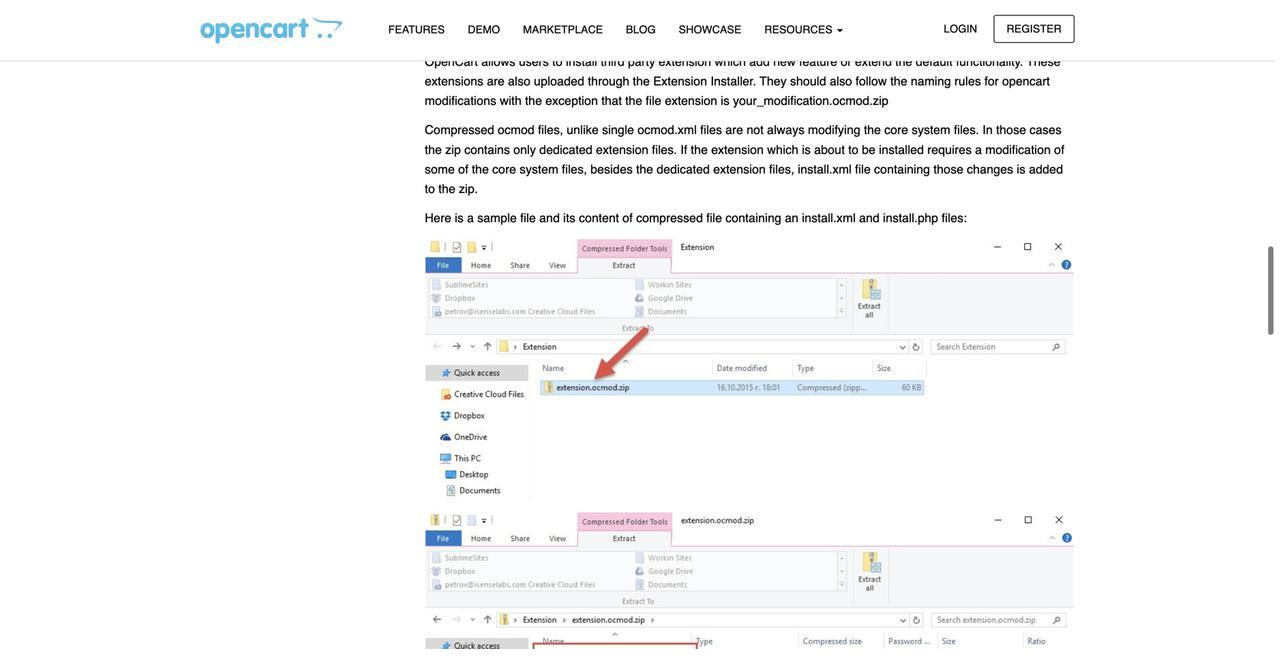 Task type: describe. For each thing, give the bounding box(es) containing it.
party
[[628, 54, 656, 69]]

file down compressed ocmod files, unlike single ocmod.xml files are not always modifying the core system files. in those cases the zip contains only dedicated extension files. if the extension which is about to be installed requires a modification of some of the core system files, besides the dedicated extension files, install.xml file containing those changes is added to the zip.
[[707, 211, 722, 225]]

extend
[[856, 54, 892, 69]]

uploaded
[[534, 74, 585, 88]]

the down party
[[633, 74, 650, 88]]

blog
[[626, 23, 656, 36]]

1 and from the left
[[540, 211, 560, 225]]

add
[[750, 54, 770, 69]]

or
[[841, 54, 852, 69]]

they
[[760, 74, 787, 88]]

modification inside compressed ocmod files, unlike single ocmod.xml files are not always modifying the core system files. in those cases the zip contains only dedicated extension files. if the extension which is about to be installed requires a modification of some of the core system files, besides the dedicated extension files, install.xml file containing those changes is added to the zip.
[[986, 143, 1051, 157]]

install
[[566, 54, 598, 69]]

comressed file image
[[425, 238, 1075, 501]]

features link
[[377, 16, 457, 43]]

sample
[[478, 211, 517, 225]]

containing inside compressed ocmod files, unlike single ocmod.xml files are not always modifying the core system files. in those cases the zip contains only dedicated extension files. if the extension which is about to be installed requires a modification of some of the core system files, besides the dedicated extension files, install.xml file containing those changes is added to the zip.
[[875, 162, 931, 176]]

new
[[774, 54, 796, 69]]

if
[[681, 143, 688, 157]]

modifying
[[808, 123, 861, 137]]

0 horizontal spatial a
[[467, 211, 474, 225]]

opencart
[[1003, 74, 1050, 88]]

added
[[1029, 162, 1064, 176]]

is left added
[[1017, 162, 1026, 176]]

not
[[747, 123, 764, 137]]

resources link
[[753, 16, 855, 43]]

with
[[500, 94, 522, 108]]

file inside compressed ocmod files, unlike single ocmod.xml files are not always modifying the core system files. in those cases the zip contains only dedicated extension files. if the extension which is about to be installed requires a modification of some of the core system files, besides the dedicated extension files, install.xml file containing those changes is added to the zip.
[[855, 162, 871, 176]]

login
[[944, 23, 978, 35]]

0 vertical spatial modification
[[867, 15, 1004, 41]]

that
[[602, 94, 622, 108]]

uploading a compressed file containing modification files
[[425, 15, 1057, 41]]

exception
[[546, 94, 598, 108]]

0 horizontal spatial files.
[[652, 143, 677, 157]]

0 vertical spatial those
[[997, 123, 1027, 137]]

which inside opencart allows users to install third party extension which add new feature or extend the default functionality. these extensions are also uploaded through the extension installer. they should also follow the naming rules for opencart modifications with the exception that the file extension is your_modification.ocmod.zip
[[715, 54, 746, 69]]

are inside opencart allows users to install third party extension which add new feature or extend the default functionality. these extensions are also uploaded through the extension installer. they should also follow the naming rules for opencart modifications with the exception that the file extension is your_modification.ocmod.zip
[[487, 74, 505, 88]]

its
[[563, 211, 576, 225]]

extension
[[654, 74, 708, 88]]

here is a sample file and its content of compressed file containing an install.xml and install.php files:
[[425, 211, 967, 225]]

compressed
[[425, 123, 495, 137]]

files for ocmod.xml
[[701, 123, 722, 137]]

file inside opencart allows users to install third party extension which add new feature or extend the default functionality. these extensions are also uploaded through the extension installer. they should also follow the naming rules for opencart modifications with the exception that the file extension is your_modification.ocmod.zip
[[646, 94, 662, 108]]

the right follow
[[891, 74, 908, 88]]

the down some
[[439, 182, 456, 196]]

0 horizontal spatial core
[[493, 162, 516, 176]]

changes
[[967, 162, 1014, 176]]

to inside opencart allows users to install third party extension which add new feature or extend the default functionality. these extensions are also uploaded through the extension installer. they should also follow the naming rules for opencart modifications with the exception that the file extension is your_modification.ocmod.zip
[[553, 54, 563, 69]]

0 vertical spatial a
[[544, 15, 557, 41]]

about
[[815, 143, 845, 157]]

always
[[767, 123, 805, 137]]

is left about
[[802, 143, 811, 157]]

0 horizontal spatial system
[[520, 162, 559, 176]]

features
[[389, 23, 445, 36]]

files, left unlike
[[538, 123, 563, 137]]

1 vertical spatial dedicated
[[657, 162, 710, 176]]

0 vertical spatial compressed
[[563, 15, 699, 41]]

1 vertical spatial compressed
[[636, 211, 703, 225]]

register link
[[994, 15, 1075, 43]]

marketplace
[[523, 23, 603, 36]]

2 also from the left
[[830, 74, 853, 88]]

opencart allows users to install third party extension which add new feature or extend the default functionality. these extensions are also uploaded through the extension installer. they should also follow the naming rules for opencart modifications with the exception that the file extension is your_modification.ocmod.zip
[[425, 54, 1061, 108]]

compressed ocmod files, unlike single ocmod.xml files are not always modifying the core system files. in those cases the zip contains only dedicated extension files. if the extension which is about to be installed requires a modification of some of the core system files, besides the dedicated extension files, install.xml file containing those changes is added to the zip.
[[425, 123, 1065, 196]]

installer.
[[711, 74, 757, 88]]

the right besides
[[636, 162, 654, 176]]

for
[[985, 74, 999, 88]]

0 vertical spatial system
[[912, 123, 951, 137]]

is inside opencart allows users to install third party extension which add new feature or extend the default functionality. these extensions are also uploaded through the extension installer. they should also follow the naming rules for opencart modifications with the exception that the file extension is your_modification.ocmod.zip
[[721, 94, 730, 108]]

1 vertical spatial of
[[458, 162, 469, 176]]

a inside compressed ocmod files, unlike single ocmod.xml files are not always modifying the core system files. in those cases the zip contains only dedicated extension files. if the extension which is about to be installed requires a modification of some of the core system files, besides the dedicated extension files, install.xml file containing those changes is added to the zip.
[[976, 143, 982, 157]]

zip.
[[459, 182, 478, 196]]

the right 'with'
[[525, 94, 542, 108]]

files, left besides
[[562, 162, 587, 176]]

install.xml inside compressed ocmod files, unlike single ocmod.xml files are not always modifying the core system files. in those cases the zip contains only dedicated extension files. if the extension which is about to be installed requires a modification of some of the core system files, besides the dedicated extension files, install.xml file containing those changes is added to the zip.
[[798, 162, 852, 176]]

rules
[[955, 74, 982, 88]]

follow
[[856, 74, 887, 88]]

install.php
[[883, 211, 939, 225]]



Task type: locate. For each thing, give the bounding box(es) containing it.
system up "requires"
[[912, 123, 951, 137]]

files right the ocmod.xml
[[701, 123, 722, 137]]

compressed file content image
[[425, 511, 1075, 650]]

to down some
[[425, 182, 435, 196]]

1 horizontal spatial those
[[997, 123, 1027, 137]]

here
[[425, 211, 452, 225]]

should
[[791, 74, 827, 88]]

modification up "default"
[[867, 15, 1004, 41]]

core
[[885, 123, 909, 137], [493, 162, 516, 176]]

0 horizontal spatial to
[[425, 182, 435, 196]]

login link
[[931, 15, 991, 43]]

those
[[997, 123, 1027, 137], [934, 162, 964, 176]]

feature
[[800, 54, 838, 69]]

containing
[[745, 15, 861, 41], [875, 162, 931, 176], [726, 211, 782, 225]]

installed
[[879, 143, 924, 157]]

of
[[1055, 143, 1065, 157], [458, 162, 469, 176], [623, 211, 633, 225]]

files,
[[538, 123, 563, 137], [562, 162, 587, 176], [770, 162, 795, 176]]

0 vertical spatial which
[[715, 54, 746, 69]]

to up uploaded
[[553, 54, 563, 69]]

modification down cases
[[986, 143, 1051, 157]]

files for modification
[[1011, 15, 1057, 41]]

of up added
[[1055, 143, 1065, 157]]

2 vertical spatial of
[[623, 211, 633, 225]]

default
[[916, 54, 953, 69]]

requires
[[928, 143, 972, 157]]

the right extend
[[896, 54, 913, 69]]

files up these
[[1011, 15, 1057, 41]]

1 horizontal spatial and
[[860, 211, 880, 225]]

0 horizontal spatial which
[[715, 54, 746, 69]]

are
[[487, 74, 505, 88], [726, 123, 744, 137]]

files, down the always
[[770, 162, 795, 176]]

an
[[785, 211, 799, 225]]

cases
[[1030, 123, 1062, 137]]

are left not
[[726, 123, 744, 137]]

dedicated down if
[[657, 162, 710, 176]]

1 horizontal spatial which
[[768, 143, 799, 157]]

a
[[544, 15, 557, 41], [976, 143, 982, 157], [467, 211, 474, 225]]

in
[[983, 123, 993, 137]]

1 horizontal spatial to
[[553, 54, 563, 69]]

files. left if
[[652, 143, 677, 157]]

system down only
[[520, 162, 559, 176]]

0 vertical spatial files.
[[954, 123, 980, 137]]

marketplace link
[[512, 16, 615, 43]]

dedicated down unlike
[[540, 143, 593, 157]]

these
[[1027, 54, 1061, 69]]

opencart - open source shopping cart solution image
[[201, 16, 343, 44]]

third
[[601, 54, 625, 69]]

blog link
[[615, 16, 668, 43]]

only
[[514, 143, 536, 157]]

dedicated
[[540, 143, 593, 157], [657, 162, 710, 176]]

containing left an at the top of page
[[726, 211, 782, 225]]

files. left in
[[954, 123, 980, 137]]

some
[[425, 162, 455, 176]]

1 horizontal spatial system
[[912, 123, 951, 137]]

1 vertical spatial install.xml
[[802, 211, 856, 225]]

to
[[553, 54, 563, 69], [849, 143, 859, 157], [425, 182, 435, 196]]

1 horizontal spatial files.
[[954, 123, 980, 137]]

1 vertical spatial modification
[[986, 143, 1051, 157]]

demo
[[468, 23, 500, 36]]

users
[[519, 54, 549, 69]]

single
[[602, 123, 634, 137]]

naming
[[911, 74, 952, 88]]

1 horizontal spatial also
[[830, 74, 853, 88]]

1 vertical spatial files.
[[652, 143, 677, 157]]

compressed down if
[[636, 211, 703, 225]]

core up installed
[[885, 123, 909, 137]]

0 vertical spatial files
[[1011, 15, 1057, 41]]

besides
[[591, 162, 633, 176]]

be
[[862, 143, 876, 157]]

install.xml down about
[[798, 162, 852, 176]]

opencart
[[425, 54, 478, 69]]

also down or
[[830, 74, 853, 88]]

modifications
[[425, 94, 497, 108]]

extension
[[659, 54, 712, 69], [665, 94, 718, 108], [596, 143, 649, 157], [712, 143, 764, 157], [714, 162, 766, 176]]

file up installer.
[[705, 15, 738, 41]]

register
[[1007, 23, 1062, 35]]

the up be
[[864, 123, 881, 137]]

are inside compressed ocmod files, unlike single ocmod.xml files are not always modifying the core system files. in those cases the zip contains only dedicated extension files. if the extension which is about to be installed requires a modification of some of the core system files, besides the dedicated extension files, install.xml file containing those changes is added to the zip.
[[726, 123, 744, 137]]

the right if
[[691, 143, 708, 157]]

which
[[715, 54, 746, 69], [768, 143, 799, 157]]

functionality.
[[957, 54, 1024, 69]]

also up 'with'
[[508, 74, 531, 88]]

2 horizontal spatial of
[[1055, 143, 1065, 157]]

0 vertical spatial to
[[553, 54, 563, 69]]

file right sample
[[521, 211, 536, 225]]

ocmod
[[498, 123, 535, 137]]

1 also from the left
[[508, 74, 531, 88]]

is right here
[[455, 211, 464, 225]]

1 vertical spatial those
[[934, 162, 964, 176]]

files
[[1011, 15, 1057, 41], [701, 123, 722, 137]]

demo link
[[457, 16, 512, 43]]

1 horizontal spatial a
[[544, 15, 557, 41]]

core down contains
[[493, 162, 516, 176]]

1 vertical spatial which
[[768, 143, 799, 157]]

1 horizontal spatial dedicated
[[657, 162, 710, 176]]

install.xml right an at the top of page
[[802, 211, 856, 225]]

of up zip.
[[458, 162, 469, 176]]

files inside compressed ocmod files, unlike single ocmod.xml files are not always modifying the core system files. in those cases the zip contains only dedicated extension files. if the extension which is about to be installed requires a modification of some of the core system files, besides the dedicated extension files, install.xml file containing those changes is added to the zip.
[[701, 123, 722, 137]]

0 horizontal spatial those
[[934, 162, 964, 176]]

install.xml
[[798, 162, 852, 176], [802, 211, 856, 225]]

1 vertical spatial a
[[976, 143, 982, 157]]

content
[[579, 211, 619, 225]]

the left zip
[[425, 143, 442, 157]]

1 vertical spatial system
[[520, 162, 559, 176]]

contains
[[465, 143, 510, 157]]

file
[[705, 15, 738, 41], [646, 94, 662, 108], [855, 162, 871, 176], [521, 211, 536, 225], [707, 211, 722, 225]]

unlike
[[567, 123, 599, 137]]

through
[[588, 74, 630, 88]]

0 horizontal spatial are
[[487, 74, 505, 88]]

2 vertical spatial a
[[467, 211, 474, 225]]

2 vertical spatial to
[[425, 182, 435, 196]]

2 horizontal spatial a
[[976, 143, 982, 157]]

0 vertical spatial containing
[[745, 15, 861, 41]]

files.
[[954, 123, 980, 137], [652, 143, 677, 157]]

of right content
[[623, 211, 633, 225]]

uploading
[[425, 15, 538, 41]]

showcase
[[679, 23, 742, 36]]

which up installer.
[[715, 54, 746, 69]]

1 vertical spatial are
[[726, 123, 744, 137]]

the right that
[[626, 94, 643, 108]]

ocmod.xml
[[638, 123, 697, 137]]

also
[[508, 74, 531, 88], [830, 74, 853, 88]]

zip
[[445, 143, 461, 157]]

1 horizontal spatial core
[[885, 123, 909, 137]]

1 vertical spatial containing
[[875, 162, 931, 176]]

1 vertical spatial files
[[701, 123, 722, 137]]

0 vertical spatial dedicated
[[540, 143, 593, 157]]

and left install.php
[[860, 211, 880, 225]]

is down installer.
[[721, 94, 730, 108]]

those right in
[[997, 123, 1027, 137]]

1 horizontal spatial are
[[726, 123, 744, 137]]

0 vertical spatial install.xml
[[798, 162, 852, 176]]

compressed up party
[[563, 15, 699, 41]]

are down allows
[[487, 74, 505, 88]]

your_modification.ocmod.zip
[[733, 94, 889, 108]]

2 and from the left
[[860, 211, 880, 225]]

1 vertical spatial to
[[849, 143, 859, 157]]

0 vertical spatial core
[[885, 123, 909, 137]]

0 vertical spatial are
[[487, 74, 505, 88]]

0 horizontal spatial also
[[508, 74, 531, 88]]

to left be
[[849, 143, 859, 157]]

0 horizontal spatial and
[[540, 211, 560, 225]]

system
[[912, 123, 951, 137], [520, 162, 559, 176]]

1 horizontal spatial of
[[623, 211, 633, 225]]

and
[[540, 211, 560, 225], [860, 211, 880, 225]]

2 horizontal spatial to
[[849, 143, 859, 157]]

extensions
[[425, 74, 484, 88]]

a up users
[[544, 15, 557, 41]]

a up "changes"
[[976, 143, 982, 157]]

those down "requires"
[[934, 162, 964, 176]]

files:
[[942, 211, 967, 225]]

file down be
[[855, 162, 871, 176]]

allows
[[482, 54, 516, 69]]

which down the always
[[768, 143, 799, 157]]

0 horizontal spatial dedicated
[[540, 143, 593, 157]]

containing down installed
[[875, 162, 931, 176]]

2 vertical spatial containing
[[726, 211, 782, 225]]

containing up feature
[[745, 15, 861, 41]]

0 vertical spatial of
[[1055, 143, 1065, 157]]

is
[[721, 94, 730, 108], [802, 143, 811, 157], [1017, 162, 1026, 176], [455, 211, 464, 225]]

modification
[[867, 15, 1004, 41], [986, 143, 1051, 157]]

1 vertical spatial core
[[493, 162, 516, 176]]

file up the ocmod.xml
[[646, 94, 662, 108]]

0 horizontal spatial of
[[458, 162, 469, 176]]

compressed
[[563, 15, 699, 41], [636, 211, 703, 225]]

the
[[896, 54, 913, 69], [633, 74, 650, 88], [891, 74, 908, 88], [525, 94, 542, 108], [626, 94, 643, 108], [864, 123, 881, 137], [425, 143, 442, 157], [691, 143, 708, 157], [472, 162, 489, 176], [636, 162, 654, 176], [439, 182, 456, 196]]

which inside compressed ocmod files, unlike single ocmod.xml files are not always modifying the core system files. in those cases the zip contains only dedicated extension files. if the extension which is about to be installed requires a modification of some of the core system files, besides the dedicated extension files, install.xml file containing those changes is added to the zip.
[[768, 143, 799, 157]]

the down contains
[[472, 162, 489, 176]]

and left its
[[540, 211, 560, 225]]

resources
[[765, 23, 836, 36]]

showcase link
[[668, 16, 753, 43]]

0 horizontal spatial files
[[701, 123, 722, 137]]

1 horizontal spatial files
[[1011, 15, 1057, 41]]

a left sample
[[467, 211, 474, 225]]



Task type: vqa. For each thing, say whether or not it's contained in the screenshot.
top files.
yes



